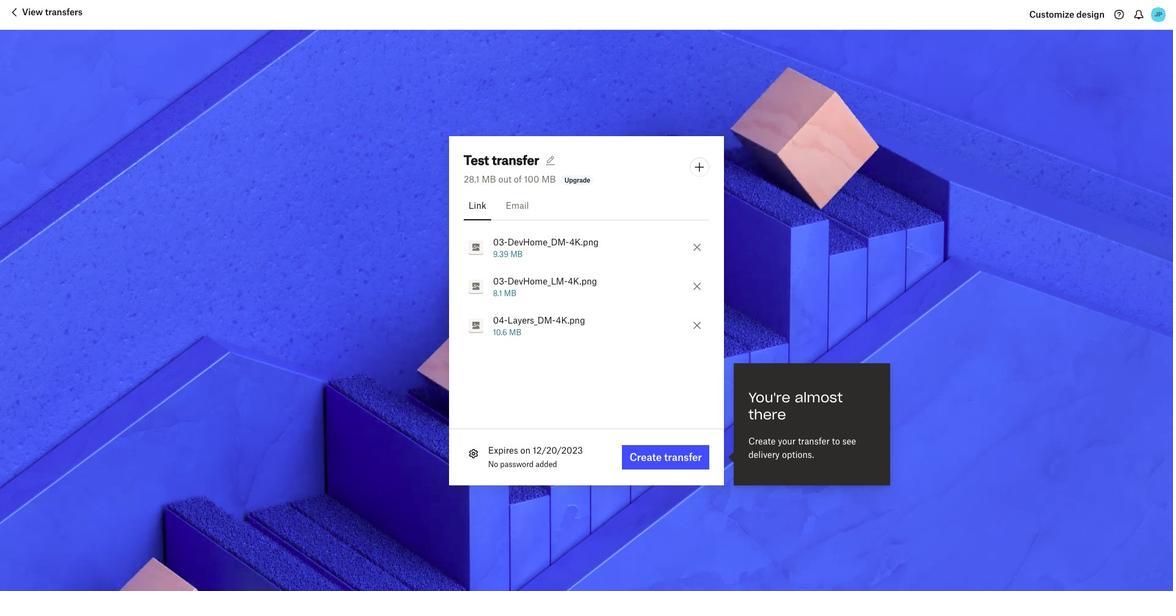 Task type: vqa. For each thing, say whether or not it's contained in the screenshot.
transfer for Create transfer
yes



Task type: locate. For each thing, give the bounding box(es) containing it.
mb right 100
[[542, 174, 556, 184]]

added
[[536, 460, 557, 469]]

email
[[506, 200, 529, 210]]

03- up 9.39
[[493, 237, 508, 247]]

8.1
[[493, 289, 502, 298]]

28.1
[[464, 174, 479, 184]]

1 horizontal spatial create
[[748, 436, 776, 446]]

4k.png
[[569, 237, 599, 247], [568, 276, 597, 286], [556, 315, 585, 325]]

customize
[[1029, 9, 1074, 20]]

03- for devhome_lm-
[[493, 276, 508, 286]]

4k.png for layers_dm-
[[556, 315, 585, 325]]

view
[[22, 7, 43, 17]]

1 vertical spatial create
[[630, 451, 662, 463]]

create for create transfer
[[630, 451, 662, 463]]

transfer for test transfer
[[492, 152, 539, 168]]

4k.png inside 04-layers_dm-4k.png 10.6 mb
[[556, 315, 585, 325]]

03- for devhome_dm-
[[493, 237, 508, 247]]

almost
[[795, 389, 843, 406]]

transfers
[[45, 7, 83, 17]]

0 vertical spatial 03-
[[493, 237, 508, 247]]

4k.png for devhome_lm-
[[568, 276, 597, 286]]

transfer
[[492, 152, 539, 168], [798, 436, 830, 446], [664, 451, 702, 463]]

devhome_dm-
[[508, 237, 569, 247]]

0 horizontal spatial transfer
[[492, 152, 539, 168]]

create
[[748, 436, 776, 446], [630, 451, 662, 463]]

2 03- from the top
[[493, 276, 508, 286]]

password
[[500, 460, 534, 469]]

03- inside 03-devhome_lm-4k.png 8.1 mb
[[493, 276, 508, 286]]

create inside button
[[630, 451, 662, 463]]

1 vertical spatial transfer
[[798, 436, 830, 446]]

1 03- from the top
[[493, 237, 508, 247]]

2 vertical spatial 4k.png
[[556, 315, 585, 325]]

03- inside 03-devhome_dm-4k.png 9.39 mb
[[493, 237, 508, 247]]

1 vertical spatial 4k.png
[[568, 276, 597, 286]]

mb right 8.1
[[504, 289, 516, 298]]

customize design
[[1029, 9, 1105, 20]]

tab list
[[464, 191, 709, 220]]

no
[[488, 460, 498, 469]]

0 horizontal spatial create
[[630, 451, 662, 463]]

mb inside 03-devhome_lm-4k.png 8.1 mb
[[504, 289, 516, 298]]

04-layers_dm-4k.png 10.6 mb
[[493, 315, 585, 337]]

mb inside 03-devhome_dm-4k.png 9.39 mb
[[510, 250, 523, 259]]

04-layers_dm-4k.png row
[[449, 306, 724, 345]]

03- up 8.1
[[493, 276, 508, 286]]

4k.png inside 03-devhome_dm-4k.png 9.39 mb
[[569, 237, 599, 247]]

on
[[520, 445, 531, 455]]

12/20/2023
[[533, 445, 583, 455]]

tab list containing link
[[464, 191, 709, 220]]

4k.png up 03-devhome_lm-4k.png row
[[569, 237, 599, 247]]

mb
[[482, 174, 496, 184], [542, 174, 556, 184], [510, 250, 523, 259], [504, 289, 516, 298], [509, 328, 521, 337]]

2 vertical spatial transfer
[[664, 451, 702, 463]]

4k.png down the 03-devhome_dm-4k.png row
[[568, 276, 597, 286]]

upgrade
[[564, 176, 590, 184]]

0 vertical spatial create
[[748, 436, 776, 446]]

mb left the out
[[482, 174, 496, 184]]

transfer inside create your transfer to see delivery options.
[[798, 436, 830, 446]]

03-
[[493, 237, 508, 247], [493, 276, 508, 286]]

0 vertical spatial 4k.png
[[569, 237, 599, 247]]

4k.png down the 03-devhome_lm-4k.png "cell"
[[556, 315, 585, 325]]

see
[[842, 436, 856, 446]]

4k.png for devhome_dm-
[[569, 237, 599, 247]]

mb inside 04-layers_dm-4k.png 10.6 mb
[[509, 328, 521, 337]]

create inside create your transfer to see delivery options.
[[748, 436, 776, 446]]

options.
[[782, 449, 814, 460]]

design
[[1076, 9, 1105, 20]]

mb right 10.6
[[509, 328, 521, 337]]

2 horizontal spatial transfer
[[798, 436, 830, 446]]

4k.png inside 03-devhome_lm-4k.png 8.1 mb
[[568, 276, 597, 286]]

1 horizontal spatial transfer
[[664, 451, 702, 463]]

1 vertical spatial 03-
[[493, 276, 508, 286]]

jp
[[1155, 10, 1162, 18]]

transfer inside button
[[664, 451, 702, 463]]

devhome_lm-
[[508, 276, 568, 286]]

0 vertical spatial transfer
[[492, 152, 539, 168]]

link tab
[[464, 191, 491, 220]]

your
[[778, 436, 796, 446]]

customize design button
[[1029, 5, 1105, 24]]

mb right 9.39
[[510, 250, 523, 259]]

you're almost there
[[748, 389, 843, 424]]

9.39
[[493, 250, 508, 259]]

link
[[469, 200, 486, 210]]



Task type: describe. For each thing, give the bounding box(es) containing it.
you're
[[748, 389, 790, 406]]

there
[[748, 406, 786, 424]]

add files button image
[[692, 160, 707, 174]]

expires
[[488, 445, 518, 455]]

jp button
[[1149, 5, 1168, 24]]

100
[[524, 174, 539, 184]]

create transfer button
[[622, 445, 709, 470]]

test transfer
[[464, 152, 539, 168]]

03-devhome_lm-4k.png 8.1 mb
[[493, 276, 597, 298]]

test
[[464, 152, 489, 168]]

email tab
[[501, 191, 534, 220]]

of
[[514, 174, 522, 184]]

create for create your transfer to see delivery options.
[[748, 436, 776, 446]]

04-layers_dm-4k.png cell
[[464, 313, 687, 338]]

03-devhome_lm-4k.png row
[[449, 267, 724, 306]]

mb for layers_dm-
[[509, 328, 521, 337]]

out
[[498, 174, 512, 184]]

layers_dm-
[[508, 315, 556, 325]]

create transfer
[[630, 451, 702, 463]]

create your transfer to see delivery options.
[[748, 436, 856, 460]]

03-devhome_dm-4k.png row
[[449, 228, 724, 267]]

mb for devhome_dm-
[[510, 250, 523, 259]]

mb for devhome_lm-
[[504, 289, 516, 298]]

view transfers button
[[7, 5, 83, 24]]

view transfers
[[22, 7, 83, 17]]

10.6
[[493, 328, 507, 337]]

transfer for create transfer
[[664, 451, 702, 463]]

to
[[832, 436, 840, 446]]

expires on 12/20/2023 no password added
[[488, 445, 583, 469]]

03-devhome_dm-4k.png cell
[[464, 235, 687, 259]]

04-
[[493, 315, 508, 325]]

28.1 mb out of 100 mb
[[464, 174, 556, 184]]

03-devhome_dm-4k.png 9.39 mb
[[493, 237, 599, 259]]

delivery
[[748, 449, 780, 460]]

03-devhome_lm-4k.png cell
[[464, 274, 687, 298]]



